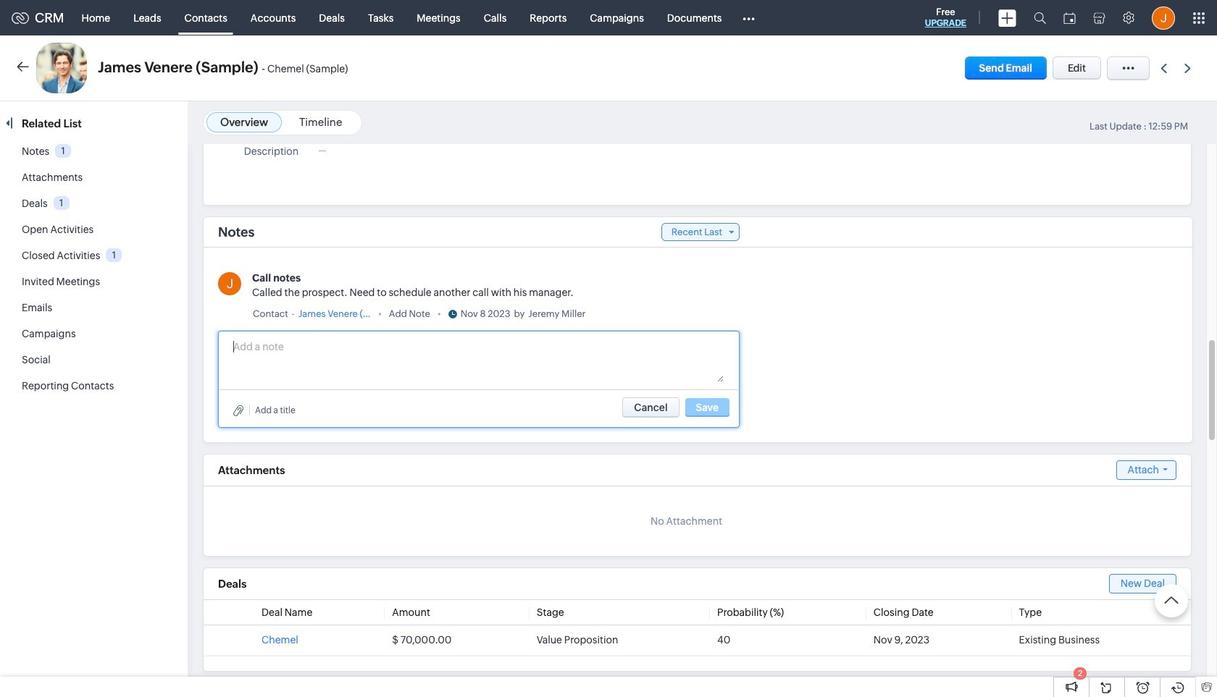 Task type: describe. For each thing, give the bounding box(es) containing it.
next record image
[[1184, 63, 1194, 73]]

create menu element
[[990, 0, 1025, 35]]

Other Modules field
[[733, 6, 765, 29]]

profile element
[[1143, 0, 1184, 35]]



Task type: locate. For each thing, give the bounding box(es) containing it.
profile image
[[1152, 6, 1175, 29]]

search element
[[1025, 0, 1055, 35]]

logo image
[[12, 12, 29, 24]]

Add a note text field
[[233, 339, 724, 383]]

None button
[[623, 398, 679, 418]]

search image
[[1034, 12, 1046, 24]]

previous record image
[[1161, 63, 1167, 73]]

calendar image
[[1063, 12, 1076, 24]]

create menu image
[[998, 9, 1016, 26]]



Task type: vqa. For each thing, say whether or not it's contained in the screenshot.
SEARCH Text Box
no



